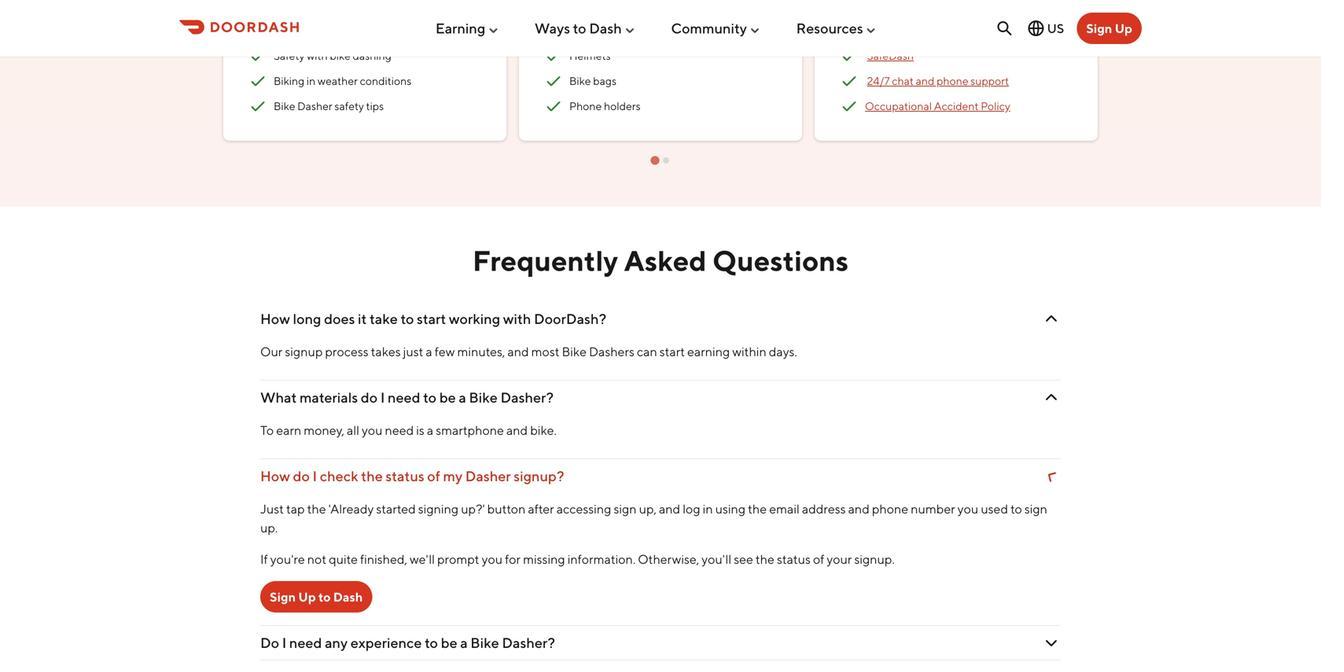 Task type: describe. For each thing, give the bounding box(es) containing it.
policy
[[981, 99, 1010, 112]]

with inside know before you go region
[[307, 49, 328, 62]]

a left few at the left of the page
[[426, 344, 432, 359]]

sign up to dash link
[[260, 581, 372, 613]]

tips to learn about:
[[248, 2, 479, 32]]

community
[[671, 20, 747, 37]]

0 horizontal spatial do
[[293, 468, 310, 484]]

24/7
[[867, 74, 890, 87]]

to down not
[[318, 589, 331, 604]]

you'll
[[702, 552, 731, 567]]

holders
[[604, 99, 641, 112]]

minutes,
[[457, 344, 505, 359]]

sign for sign up
[[1086, 21, 1112, 36]]

few
[[435, 344, 455, 359]]

0 vertical spatial need
[[388, 389, 420, 406]]

up.
[[260, 520, 278, 535]]

signing
[[418, 501, 459, 516]]

does
[[324, 310, 355, 327]]

what
[[260, 389, 297, 406]]

within
[[732, 344, 766, 359]]

1 vertical spatial i
[[313, 468, 317, 484]]

community link
[[671, 13, 761, 43]]

to right experience
[[425, 634, 438, 651]]

up for sign up to dash
[[298, 589, 316, 604]]

to inside just tap the 'already started signing up?' button after accessing sign up, and log in using the email address and phone number you used to sign up.
[[1010, 501, 1022, 516]]

up?'
[[461, 501, 485, 516]]

information.
[[568, 552, 636, 567]]

used
[[981, 501, 1008, 516]]

dasher inside know before you go region
[[297, 99, 332, 112]]

you inside just tap the 'already started signing up?' button after accessing sign up, and log in using the email address and phone number you used to sign up.
[[958, 501, 978, 516]]

learn
[[261, 19, 285, 32]]

is
[[416, 423, 424, 438]]

tap
[[286, 501, 305, 516]]

1 horizontal spatial status
[[777, 552, 811, 567]]

signup?
[[514, 468, 564, 484]]

using
[[715, 501, 746, 516]]

working
[[449, 310, 500, 327]]

can
[[637, 344, 657, 359]]

prompt
[[437, 552, 479, 567]]

occupational accident policy
[[865, 99, 1010, 112]]

chevron down image
[[1042, 633, 1061, 652]]

process
[[325, 344, 368, 359]]

for
[[505, 552, 521, 567]]

days.
[[769, 344, 797, 359]]

doordash?
[[534, 310, 606, 327]]

below,
[[544, 19, 576, 32]]

2 sign from the left
[[1024, 501, 1047, 516]]

check mark image for occupational accident policy
[[840, 97, 859, 115]]

24/7 chat and phone support link
[[867, 74, 1009, 87]]

takes
[[371, 344, 401, 359]]

our signup process takes just a few minutes, and most bike dashers can start earning within days.
[[260, 344, 797, 359]]

do
[[260, 634, 279, 651]]

2 vertical spatial need
[[289, 634, 322, 651]]

address
[[802, 501, 846, 516]]

accident
[[934, 99, 979, 112]]

to right ways
[[573, 20, 586, 37]]

helmets
[[569, 49, 611, 62]]

a for experience
[[460, 634, 468, 651]]

dashing
[[353, 49, 391, 62]]

dashers
[[589, 344, 634, 359]]

not
[[307, 552, 326, 567]]

check mark image for phone holders
[[544, 97, 563, 115]]

just tap the 'already started signing up?' button after accessing sign up, and log in using the email address and phone number you used to sign up.
[[260, 501, 1047, 535]]

and inside the like the below, and more!
[[578, 19, 596, 32]]

button
[[487, 501, 526, 516]]

sign up button
[[1077, 13, 1142, 44]]

check mark image for biking in weather conditions
[[248, 71, 267, 90]]

sign for sign up to dash
[[270, 589, 296, 604]]

otherwise,
[[638, 552, 699, 567]]

0 horizontal spatial of
[[427, 468, 440, 484]]

our
[[260, 344, 283, 359]]

to right take
[[401, 310, 414, 327]]

your
[[827, 552, 852, 567]]

log
[[683, 501, 700, 516]]

resources link
[[796, 13, 877, 43]]

chevron down image for doordash?
[[1042, 310, 1061, 328]]

all
[[347, 423, 359, 438]]

if
[[260, 552, 268, 567]]

safety
[[274, 49, 305, 62]]

questions
[[712, 244, 849, 277]]

the right the check
[[361, 468, 383, 484]]

email
[[769, 501, 800, 516]]

ways to dash
[[535, 20, 622, 37]]

finished,
[[360, 552, 407, 567]]

1 vertical spatial need
[[385, 423, 414, 438]]

frequently asked questions
[[472, 244, 849, 277]]

ways to dash link
[[535, 13, 636, 43]]

0 vertical spatial i
[[380, 389, 385, 406]]

0 horizontal spatial start
[[417, 310, 446, 327]]

dasher? for what materials do i need to be a bike dasher?
[[500, 389, 554, 406]]

check mark image for bike bags
[[544, 71, 563, 90]]

safety with bike dashing
[[274, 49, 391, 62]]

the inside the like the below, and more!
[[745, 2, 762, 15]]

resources
[[796, 20, 863, 37]]

0 vertical spatial do
[[361, 389, 378, 406]]

biking
[[274, 74, 304, 87]]

more!
[[599, 19, 628, 32]]

to
[[260, 423, 274, 438]]

frequently
[[472, 244, 618, 277]]

smartphone
[[436, 423, 504, 438]]

the right tap
[[307, 501, 326, 516]]

take
[[370, 310, 398, 327]]

like the below, and more!
[[544, 2, 762, 32]]



Task type: vqa. For each thing, say whether or not it's contained in the screenshot.
topmost Shop
no



Task type: locate. For each thing, give the bounding box(es) containing it.
and left bike.
[[506, 423, 528, 438]]

phone
[[937, 74, 968, 87], [872, 501, 908, 516]]

0 horizontal spatial in
[[307, 74, 315, 87]]

1 vertical spatial sign
[[270, 589, 296, 604]]

us
[[1047, 21, 1064, 36]]

check mark image for 24/7 chat and phone support
[[840, 71, 859, 90]]

chevron down image for dasher?
[[1042, 388, 1061, 407]]

sign right used on the right of page
[[1024, 501, 1047, 516]]

it
[[358, 310, 367, 327]]

and
[[578, 19, 596, 32], [916, 74, 934, 87], [507, 344, 529, 359], [506, 423, 528, 438], [659, 501, 680, 516], [848, 501, 870, 516]]

long
[[293, 310, 321, 327]]

in right biking
[[307, 74, 315, 87]]

start right can
[[660, 344, 685, 359]]

like
[[726, 2, 743, 15]]

most
[[531, 344, 559, 359]]

globe line image
[[1027, 19, 1045, 38]]

do
[[361, 389, 378, 406], [293, 468, 310, 484]]

1 vertical spatial do
[[293, 468, 310, 484]]

0 horizontal spatial dasher
[[297, 99, 332, 112]]

and right address
[[848, 501, 870, 516]]

0 vertical spatial you
[[362, 423, 383, 438]]

up down not
[[298, 589, 316, 604]]

and left most
[[507, 344, 529, 359]]

you left used on the right of page
[[958, 501, 978, 516]]

occupational
[[865, 99, 932, 112]]

with
[[307, 49, 328, 62], [503, 310, 531, 327]]

1 horizontal spatial sign
[[1024, 501, 1047, 516]]

0 horizontal spatial with
[[307, 49, 328, 62]]

in inside know before you go region
[[307, 74, 315, 87]]

in right log at right
[[703, 501, 713, 516]]

up,
[[639, 501, 657, 516]]

do right "materials"
[[361, 389, 378, 406]]

you right all
[[362, 423, 383, 438]]

we'll
[[410, 552, 435, 567]]

earn
[[276, 423, 301, 438]]

phone
[[569, 99, 602, 112]]

quite
[[329, 552, 358, 567]]

dasher down weather
[[297, 99, 332, 112]]

1 horizontal spatial start
[[660, 344, 685, 359]]

be for need
[[439, 389, 456, 406]]

with up our signup process takes just a few minutes, and most bike dashers can start earning within days.
[[503, 310, 531, 327]]

phone holders
[[569, 99, 641, 112]]

status left your
[[777, 552, 811, 567]]

be up smartphone
[[439, 389, 456, 406]]

1 horizontal spatial do
[[361, 389, 378, 406]]

safety
[[335, 99, 364, 112]]

the right using
[[748, 501, 767, 516]]

just
[[260, 501, 284, 516]]

bags
[[593, 74, 616, 87]]

missing
[[523, 552, 565, 567]]

about:
[[287, 19, 319, 32]]

bike dasher safety tips
[[274, 99, 384, 112]]

check mark image down ways
[[544, 46, 563, 65]]

2 vertical spatial chevron down image
[[1040, 465, 1063, 488]]

and right chat
[[916, 74, 934, 87]]

dash down quite
[[333, 589, 363, 604]]

phone left number
[[872, 501, 908, 516]]

sign
[[1086, 21, 1112, 36], [270, 589, 296, 604]]

how up just
[[260, 468, 290, 484]]

1 vertical spatial chevron down image
[[1042, 388, 1061, 407]]

to earn money, all you need is a smartphone and bike.
[[260, 423, 561, 438]]

of left my
[[427, 468, 440, 484]]

up inside sign up button
[[1115, 21, 1132, 36]]

bike.
[[530, 423, 557, 438]]

2 vertical spatial check mark image
[[840, 97, 859, 115]]

need up to earn money, all you need is a smartphone and bike.
[[388, 389, 420, 406]]

1 horizontal spatial i
[[313, 468, 317, 484]]

do up tap
[[293, 468, 310, 484]]

how for how do i check the status of my dasher signup?
[[260, 468, 290, 484]]

0 vertical spatial start
[[417, 310, 446, 327]]

0 vertical spatial phone
[[937, 74, 968, 87]]

i
[[380, 389, 385, 406], [313, 468, 317, 484], [282, 634, 286, 651]]

and right the up,
[[659, 501, 680, 516]]

how left long
[[260, 310, 290, 327]]

you
[[362, 423, 383, 438], [958, 501, 978, 516], [482, 552, 503, 567]]

check mark image left the safety
[[248, 46, 267, 65]]

check mark image
[[248, 46, 267, 65], [840, 71, 859, 90], [840, 97, 859, 115]]

how do i check the status of my dasher signup?
[[260, 468, 564, 484]]

check mark image left occupational
[[840, 97, 859, 115]]

24/7 chat and phone support
[[867, 74, 1009, 87]]

0 vertical spatial dasher?
[[500, 389, 554, 406]]

'already
[[328, 501, 374, 516]]

and left more!
[[578, 19, 596, 32]]

2 vertical spatial you
[[482, 552, 503, 567]]

1 horizontal spatial dasher
[[465, 468, 511, 484]]

dasher? for do i need any experience to be a bike dasher?
[[502, 634, 555, 651]]

check mark image for bike dasher safety tips
[[248, 97, 267, 115]]

need left any
[[289, 634, 322, 651]]

earning
[[436, 20, 485, 37]]

a up smartphone
[[459, 389, 466, 406]]

sign down you're
[[270, 589, 296, 604]]

1 horizontal spatial dash
[[589, 20, 622, 37]]

conditions
[[360, 74, 411, 87]]

sign left the up,
[[614, 501, 637, 516]]

0 horizontal spatial status
[[386, 468, 424, 484]]

status up started
[[386, 468, 424, 484]]

of
[[427, 468, 440, 484], [813, 552, 824, 567]]

0 vertical spatial of
[[427, 468, 440, 484]]

1 horizontal spatial phone
[[937, 74, 968, 87]]

bike
[[569, 74, 591, 87], [274, 99, 295, 112], [562, 344, 587, 359], [469, 389, 498, 406], [470, 634, 499, 651]]

i left the check
[[313, 468, 317, 484]]

earning link
[[436, 13, 500, 43]]

2 horizontal spatial you
[[958, 501, 978, 516]]

dash inside ways to dash link
[[589, 20, 622, 37]]

of left your
[[813, 552, 824, 567]]

0 vertical spatial up
[[1115, 21, 1132, 36]]

sign
[[614, 501, 637, 516], [1024, 501, 1047, 516]]

0 vertical spatial chevron down image
[[1042, 310, 1061, 328]]

0 vertical spatial status
[[386, 468, 424, 484]]

safedash link
[[867, 49, 914, 62]]

1 horizontal spatial tips
[[461, 2, 479, 15]]

0 vertical spatial with
[[307, 49, 328, 62]]

earning
[[687, 344, 730, 359]]

to up is
[[423, 389, 436, 406]]

1 vertical spatial phone
[[872, 501, 908, 516]]

tips up "earning"
[[461, 2, 479, 15]]

sign inside sign up button
[[1086, 21, 1112, 36]]

weather
[[318, 74, 358, 87]]

do i need any experience to be a bike dasher?
[[260, 634, 555, 651]]

check mark image down sign up button
[[1135, 46, 1154, 65]]

up for sign up
[[1115, 21, 1132, 36]]

chevron down image for signup?
[[1040, 465, 1063, 488]]

safedash
[[867, 49, 914, 62]]

1 horizontal spatial in
[[703, 501, 713, 516]]

1 vertical spatial up
[[298, 589, 316, 604]]

check mark image left bike bags
[[544, 71, 563, 90]]

dash up helmets
[[589, 20, 622, 37]]

to right used on the right of page
[[1010, 501, 1022, 516]]

a for you
[[427, 423, 433, 438]]

0 vertical spatial be
[[439, 389, 456, 406]]

ways
[[535, 20, 570, 37]]

0 vertical spatial dasher
[[297, 99, 332, 112]]

biking in weather conditions
[[274, 74, 411, 87]]

in inside just tap the 'already started signing up?' button after accessing sign up, and log in using the email address and phone number you used to sign up.
[[703, 501, 713, 516]]

i up to earn money, all you need is a smartphone and bike.
[[380, 389, 385, 406]]

0 horizontal spatial sign
[[270, 589, 296, 604]]

sign inside sign up to dash link
[[270, 589, 296, 604]]

0 horizontal spatial phone
[[872, 501, 908, 516]]

1 vertical spatial check mark image
[[840, 71, 859, 90]]

check
[[320, 468, 358, 484]]

a right is
[[427, 423, 433, 438]]

bike bags
[[569, 74, 619, 87]]

start up few at the left of the page
[[417, 310, 446, 327]]

in
[[307, 74, 315, 87], [703, 501, 713, 516]]

money,
[[304, 423, 344, 438]]

if you're not quite finished, we'll prompt you for missing information. otherwise, you'll see the status of your signup.
[[260, 552, 895, 567]]

1 vertical spatial of
[[813, 552, 824, 567]]

materials
[[300, 389, 358, 406]]

be for experience
[[441, 634, 457, 651]]

0 vertical spatial check mark image
[[248, 46, 267, 65]]

phone inside just tap the 'already started signing up?' button after accessing sign up, and log in using the email address and phone number you used to sign up.
[[872, 501, 908, 516]]

started
[[376, 501, 416, 516]]

1 vertical spatial status
[[777, 552, 811, 567]]

1 vertical spatial you
[[958, 501, 978, 516]]

number
[[911, 501, 955, 516]]

check mark image
[[544, 46, 563, 65], [840, 46, 859, 65], [1135, 46, 1154, 65], [248, 71, 267, 90], [544, 71, 563, 90], [248, 97, 267, 115], [544, 97, 563, 115]]

check mark image down resources link
[[840, 46, 859, 65]]

2 how from the top
[[260, 468, 290, 484]]

check mark image left phone
[[544, 97, 563, 115]]

0 horizontal spatial i
[[282, 634, 286, 651]]

0 vertical spatial sign
[[1086, 21, 1112, 36]]

check mark image left biking
[[248, 71, 267, 90]]

0 horizontal spatial up
[[298, 589, 316, 604]]

to inside tips to learn about:
[[248, 19, 259, 32]]

up inside sign up to dash link
[[298, 589, 316, 604]]

dasher
[[297, 99, 332, 112], [465, 468, 511, 484]]

1 horizontal spatial with
[[503, 310, 531, 327]]

asked
[[624, 244, 707, 277]]

1 horizontal spatial sign
[[1086, 21, 1112, 36]]

be right experience
[[441, 634, 457, 651]]

1 horizontal spatial up
[[1115, 21, 1132, 36]]

0 horizontal spatial tips
[[366, 99, 384, 112]]

1 sign from the left
[[614, 501, 637, 516]]

dasher?
[[500, 389, 554, 406], [502, 634, 555, 651]]

dasher right my
[[465, 468, 511, 484]]

just
[[403, 344, 423, 359]]

dash inside sign up to dash link
[[333, 589, 363, 604]]

0 vertical spatial dash
[[589, 20, 622, 37]]

check mark image left bike dasher safety tips
[[248, 97, 267, 115]]

chevron down image
[[1042, 310, 1061, 328], [1042, 388, 1061, 407], [1040, 465, 1063, 488]]

1 vertical spatial with
[[503, 310, 531, 327]]

1 vertical spatial dash
[[333, 589, 363, 604]]

any
[[325, 634, 348, 651]]

need
[[388, 389, 420, 406], [385, 423, 414, 438], [289, 634, 322, 651]]

accessing
[[556, 501, 611, 516]]

0 vertical spatial how
[[260, 310, 290, 327]]

after
[[528, 501, 554, 516]]

the right see
[[756, 552, 774, 567]]

a right experience
[[460, 634, 468, 651]]

1 vertical spatial how
[[260, 468, 290, 484]]

signup
[[285, 344, 323, 359]]

you left for on the left bottom of page
[[482, 552, 503, 567]]

1 horizontal spatial you
[[482, 552, 503, 567]]

check mark image for helmets
[[544, 46, 563, 65]]

1 horizontal spatial of
[[813, 552, 824, 567]]

my
[[443, 468, 462, 484]]

phone inside know before you go region
[[937, 74, 968, 87]]

1 vertical spatial dasher?
[[502, 634, 555, 651]]

1 vertical spatial dasher
[[465, 468, 511, 484]]

tips inside tips to learn about:
[[461, 2, 479, 15]]

0 horizontal spatial you
[[362, 423, 383, 438]]

0 vertical spatial in
[[307, 74, 315, 87]]

to left 'learn'
[[248, 19, 259, 32]]

a for need
[[459, 389, 466, 406]]

1 vertical spatial be
[[441, 634, 457, 651]]

see
[[734, 552, 753, 567]]

with left bike
[[307, 49, 328, 62]]

1 vertical spatial tips
[[366, 99, 384, 112]]

0 horizontal spatial dash
[[333, 589, 363, 604]]

the right like in the right top of the page
[[745, 2, 762, 15]]

select a slide to show tab list
[[217, 152, 1104, 166]]

1 vertical spatial in
[[703, 501, 713, 516]]

what materials do i need to be a bike dasher?
[[260, 389, 554, 406]]

0 vertical spatial tips
[[461, 2, 479, 15]]

how for how long does it take to start working with doordash?
[[260, 310, 290, 327]]

1 vertical spatial start
[[660, 344, 685, 359]]

phone up accident
[[937, 74, 968, 87]]

1 how from the top
[[260, 310, 290, 327]]

need left is
[[385, 423, 414, 438]]

2 horizontal spatial i
[[380, 389, 385, 406]]

experience
[[350, 634, 422, 651]]

0 horizontal spatial sign
[[614, 501, 637, 516]]

tips right the safety
[[366, 99, 384, 112]]

be
[[439, 389, 456, 406], [441, 634, 457, 651]]

you're
[[270, 552, 305, 567]]

chat
[[892, 74, 914, 87]]

check mark image left 24/7
[[840, 71, 859, 90]]

sign right us
[[1086, 21, 1112, 36]]

2 vertical spatial i
[[282, 634, 286, 651]]

i right do
[[282, 634, 286, 651]]

up right us
[[1115, 21, 1132, 36]]

know before you go region
[[217, 0, 1321, 166]]



